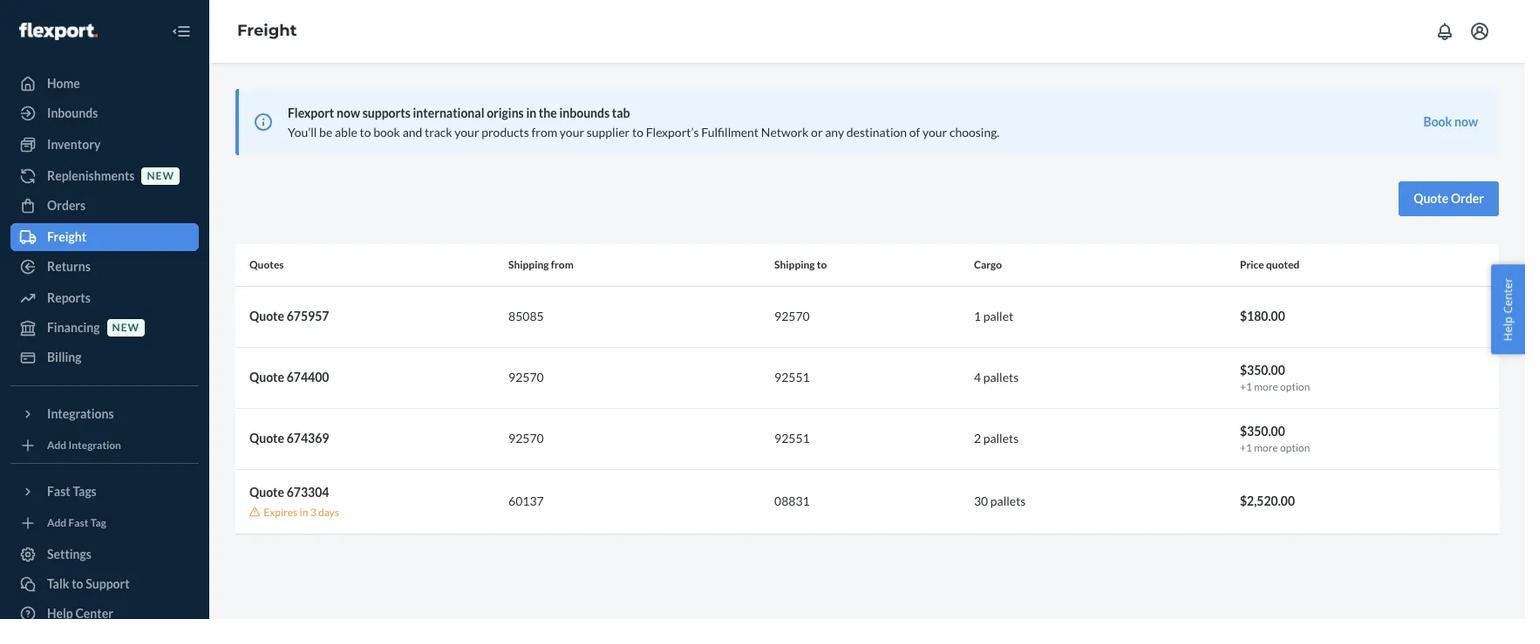 Task type: locate. For each thing, give the bounding box(es) containing it.
0 vertical spatial in
[[526, 106, 537, 120]]

quote for quote 674369
[[249, 431, 284, 446]]

0 horizontal spatial your
[[455, 125, 479, 140]]

close navigation image
[[171, 21, 192, 42]]

freight up returns at the left
[[47, 229, 86, 244]]

1 $350.00 +1 more option from the top
[[1240, 362, 1310, 393]]

0 vertical spatial +1
[[1240, 380, 1252, 393]]

in left the 3
[[300, 506, 308, 519]]

2 $350.00 +1 more option from the top
[[1240, 424, 1310, 454]]

92570 up 60137
[[509, 431, 544, 446]]

now inside "book now" button
[[1455, 114, 1479, 129]]

pallets right "30"
[[991, 494, 1026, 509]]

quote left 674369
[[249, 431, 284, 446]]

pallets for 4 pallets
[[984, 370, 1019, 385]]

now inside flexport now supports international origins in the inbounds tab you'll be able to book and track your products from your supplier to flexport's fulfillment network or any destination of your choosing.
[[337, 106, 360, 120]]

1 vertical spatial more
[[1255, 441, 1279, 454]]

1 shipping from the left
[[509, 258, 549, 271]]

quote left the order
[[1414, 191, 1449, 206]]

book
[[374, 125, 400, 140]]

1 vertical spatial freight
[[47, 229, 86, 244]]

integrations
[[47, 406, 114, 421]]

quote for quote 673304
[[249, 485, 284, 500]]

fast tags
[[47, 484, 97, 499]]

0 vertical spatial add
[[47, 439, 66, 452]]

1 more from the top
[[1255, 380, 1279, 393]]

0 vertical spatial new
[[147, 170, 174, 183]]

92570 down shipping to
[[775, 309, 810, 324]]

4 pallets
[[974, 370, 1019, 385]]

1 92551 from the top
[[775, 370, 810, 385]]

2 horizontal spatial your
[[923, 125, 947, 140]]

book now
[[1424, 114, 1479, 129]]

30 pallets
[[974, 494, 1026, 509]]

pallets
[[984, 370, 1019, 385], [984, 431, 1019, 446], [991, 494, 1026, 509]]

new for replenishments
[[147, 170, 174, 183]]

price
[[1240, 258, 1265, 271]]

quote up expires
[[249, 485, 284, 500]]

1 vertical spatial $350.00 +1 more option
[[1240, 424, 1310, 454]]

92570 down the 85085 in the left of the page
[[509, 370, 544, 385]]

+1
[[1240, 380, 1252, 393], [1240, 441, 1252, 454]]

2 vertical spatial pallets
[[991, 494, 1026, 509]]

pallets right 4
[[984, 370, 1019, 385]]

talk to support
[[47, 577, 130, 591]]

675957
[[287, 309, 329, 324]]

pallets right 2 on the right bottom
[[984, 431, 1019, 446]]

1 horizontal spatial freight link
[[237, 21, 297, 40]]

freight right close navigation image
[[237, 21, 297, 40]]

talk to support button
[[10, 570, 199, 598]]

freight link up returns link
[[10, 223, 199, 251]]

in left the the
[[526, 106, 537, 120]]

+1 up "$2,520.00"
[[1240, 441, 1252, 454]]

talk
[[47, 577, 69, 591]]

now up able
[[337, 106, 360, 120]]

quote 673304
[[249, 485, 329, 500]]

1 vertical spatial 92570
[[509, 370, 544, 385]]

0 vertical spatial fast
[[47, 484, 70, 499]]

your right of
[[923, 125, 947, 140]]

2 more from the top
[[1255, 441, 1279, 454]]

1 vertical spatial freight link
[[10, 223, 199, 251]]

1 vertical spatial in
[[300, 506, 308, 519]]

order
[[1451, 191, 1485, 206]]

center
[[1501, 278, 1516, 314]]

cargo
[[974, 258, 1002, 271]]

1 horizontal spatial now
[[1455, 114, 1479, 129]]

any
[[825, 125, 844, 140]]

now
[[337, 106, 360, 120], [1455, 114, 1479, 129]]

in
[[526, 106, 537, 120], [300, 506, 308, 519]]

674400
[[287, 370, 329, 385]]

quote left 674400
[[249, 370, 284, 385]]

$350.00 down $180.00
[[1240, 362, 1286, 377]]

to
[[360, 125, 371, 140], [632, 125, 644, 140], [817, 258, 827, 271], [72, 577, 83, 591]]

quotes
[[249, 258, 284, 271]]

add up settings
[[47, 517, 66, 530]]

from inside flexport now supports international origins in the inbounds tab you'll be able to book and track your products from your supplier to flexport's fulfillment network or any destination of your choosing.
[[532, 125, 558, 140]]

1 vertical spatial option
[[1281, 441, 1310, 454]]

+1 down $180.00
[[1240, 380, 1252, 393]]

inventory
[[47, 137, 101, 152]]

quote inside 'quote order' button
[[1414, 191, 1449, 206]]

or
[[811, 125, 823, 140]]

choosing.
[[950, 125, 1000, 140]]

0 horizontal spatial now
[[337, 106, 360, 120]]

products
[[482, 125, 529, 140]]

tab
[[612, 106, 630, 120]]

home
[[47, 76, 80, 91]]

$350.00 +1 more option down $180.00
[[1240, 362, 1310, 393]]

$350.00 for 4 pallets
[[1240, 362, 1286, 377]]

shipping from
[[509, 258, 574, 271]]

more
[[1255, 380, 1279, 393], [1255, 441, 1279, 454]]

0 vertical spatial 92551
[[775, 370, 810, 385]]

now right book
[[1455, 114, 1479, 129]]

inventory link
[[10, 131, 199, 159]]

3 your from the left
[[923, 125, 947, 140]]

support
[[86, 577, 130, 591]]

quote
[[1414, 191, 1449, 206], [249, 309, 284, 324], [249, 370, 284, 385], [249, 431, 284, 446], [249, 485, 284, 500]]

2 +1 from the top
[[1240, 441, 1252, 454]]

1 horizontal spatial new
[[147, 170, 174, 183]]

option for 2 pallets
[[1281, 441, 1310, 454]]

now for book
[[1455, 114, 1479, 129]]

92551 for 2 pallets
[[775, 431, 810, 446]]

add left integration at bottom
[[47, 439, 66, 452]]

1 vertical spatial pallets
[[984, 431, 1019, 446]]

1 horizontal spatial in
[[526, 106, 537, 120]]

integrations button
[[10, 400, 199, 428]]

92551
[[775, 370, 810, 385], [775, 431, 810, 446]]

option for 4 pallets
[[1281, 380, 1310, 393]]

0 horizontal spatial freight
[[47, 229, 86, 244]]

shipping
[[509, 258, 549, 271], [775, 258, 815, 271]]

fast left tag
[[68, 517, 88, 530]]

freight link right close navigation image
[[237, 21, 297, 40]]

2 add from the top
[[47, 517, 66, 530]]

add
[[47, 439, 66, 452], [47, 517, 66, 530]]

1 option from the top
[[1281, 380, 1310, 393]]

1 add from the top
[[47, 439, 66, 452]]

1 vertical spatial $350.00
[[1240, 424, 1286, 438]]

freight
[[237, 21, 297, 40], [47, 229, 86, 244]]

more down $180.00
[[1255, 380, 1279, 393]]

673304
[[287, 485, 329, 500]]

origins
[[487, 106, 524, 120]]

0 vertical spatial from
[[532, 125, 558, 140]]

your
[[455, 125, 479, 140], [560, 125, 584, 140], [923, 125, 947, 140]]

your down the international
[[455, 125, 479, 140]]

1
[[974, 309, 981, 324]]

2 92551 from the top
[[775, 431, 810, 446]]

0 vertical spatial option
[[1281, 380, 1310, 393]]

2 option from the top
[[1281, 441, 1310, 454]]

flexport
[[288, 106, 334, 120]]

add integration link
[[10, 435, 199, 456]]

$350.00
[[1240, 362, 1286, 377], [1240, 424, 1286, 438]]

1 horizontal spatial freight
[[237, 21, 297, 40]]

flexport's
[[646, 125, 699, 140]]

2 vertical spatial 92570
[[509, 431, 544, 446]]

$350.00 +1 more option up "$2,520.00"
[[1240, 424, 1310, 454]]

from
[[532, 125, 558, 140], [551, 258, 574, 271]]

0 vertical spatial $350.00 +1 more option
[[1240, 362, 1310, 393]]

0 vertical spatial freight
[[237, 21, 297, 40]]

$350.00 up "$2,520.00"
[[1240, 424, 1286, 438]]

option up "$2,520.00"
[[1281, 441, 1310, 454]]

new down reports link
[[112, 321, 140, 334]]

2 shipping from the left
[[775, 258, 815, 271]]

1 vertical spatial +1
[[1240, 441, 1252, 454]]

your down the "inbounds"
[[560, 125, 584, 140]]

0 horizontal spatial shipping
[[509, 258, 549, 271]]

1 $350.00 from the top
[[1240, 362, 1286, 377]]

0 horizontal spatial new
[[112, 321, 140, 334]]

1 vertical spatial add
[[47, 517, 66, 530]]

quote 674400
[[249, 370, 329, 385]]

1 +1 from the top
[[1240, 380, 1252, 393]]

track
[[425, 125, 452, 140]]

book now button
[[1424, 113, 1479, 131]]

now for flexport
[[337, 106, 360, 120]]

quote left 675957
[[249, 309, 284, 324]]

price quoted
[[1240, 258, 1300, 271]]

1 horizontal spatial shipping
[[775, 258, 815, 271]]

2 your from the left
[[560, 125, 584, 140]]

add integration
[[47, 439, 121, 452]]

fast left tags
[[47, 484, 70, 499]]

60137
[[509, 494, 544, 509]]

help
[[1501, 317, 1516, 341]]

0 vertical spatial $350.00
[[1240, 362, 1286, 377]]

$180.00
[[1240, 309, 1286, 324]]

fast
[[47, 484, 70, 499], [68, 517, 88, 530]]

tag
[[90, 517, 106, 530]]

1 vertical spatial new
[[112, 321, 140, 334]]

0 vertical spatial pallets
[[984, 370, 1019, 385]]

flexport now supports international origins in the inbounds tab you'll be able to book and track your products from your supplier to flexport's fulfillment network or any destination of your choosing.
[[288, 106, 1000, 140]]

1 your from the left
[[455, 125, 479, 140]]

new up orders link
[[147, 170, 174, 183]]

0 vertical spatial more
[[1255, 380, 1279, 393]]

destination
[[847, 125, 907, 140]]

pallets for 2 pallets
[[984, 431, 1019, 446]]

1 horizontal spatial your
[[560, 125, 584, 140]]

option down $180.00
[[1281, 380, 1310, 393]]

2 $350.00 from the top
[[1240, 424, 1286, 438]]

more up "$2,520.00"
[[1255, 441, 1279, 454]]

settings
[[47, 547, 92, 562]]

92551 for 4 pallets
[[775, 370, 810, 385]]

$350.00 for 2 pallets
[[1240, 424, 1286, 438]]

1 vertical spatial 92551
[[775, 431, 810, 446]]

0 vertical spatial 92570
[[775, 309, 810, 324]]



Task type: vqa. For each thing, say whether or not it's contained in the screenshot.
Network
yes



Task type: describe. For each thing, give the bounding box(es) containing it.
fulfillment
[[702, 125, 759, 140]]

returns link
[[10, 253, 199, 281]]

more for 2 pallets
[[1255, 441, 1279, 454]]

0 horizontal spatial freight link
[[10, 223, 199, 251]]

4
[[974, 370, 981, 385]]

pallets for 30 pallets
[[991, 494, 1026, 509]]

1 vertical spatial fast
[[68, 517, 88, 530]]

92570 for 4 pallets
[[509, 370, 544, 385]]

1 pallet
[[974, 309, 1014, 324]]

quote order button
[[1399, 181, 1499, 216]]

$350.00 +1 more option for 4 pallets
[[1240, 362, 1310, 393]]

tags
[[73, 484, 97, 499]]

add fast tag link
[[10, 513, 199, 534]]

returns
[[47, 259, 91, 274]]

add fast tag
[[47, 517, 106, 530]]

quote order
[[1414, 191, 1485, 206]]

674369
[[287, 431, 329, 446]]

inbounds
[[560, 106, 610, 120]]

quote for quote 675957
[[249, 309, 284, 324]]

help center
[[1501, 278, 1516, 341]]

the
[[539, 106, 557, 120]]

financing
[[47, 320, 100, 335]]

$350.00 +1 more option for 2 pallets
[[1240, 424, 1310, 454]]

of
[[910, 125, 921, 140]]

orders
[[47, 198, 86, 213]]

pallet
[[984, 309, 1014, 324]]

0 horizontal spatial in
[[300, 506, 308, 519]]

reports
[[47, 290, 91, 305]]

shipping to
[[775, 258, 827, 271]]

billing link
[[10, 344, 199, 372]]

fast tags button
[[10, 478, 199, 506]]

settings link
[[10, 541, 199, 569]]

add for add integration
[[47, 439, 66, 452]]

billing
[[47, 350, 82, 365]]

30
[[974, 494, 988, 509]]

and
[[403, 125, 423, 140]]

2
[[974, 431, 981, 446]]

flexport logo image
[[19, 22, 98, 40]]

international
[[413, 106, 485, 120]]

quote for quote order
[[1414, 191, 1449, 206]]

+1 for 4 pallets
[[1240, 380, 1252, 393]]

open account menu image
[[1470, 21, 1491, 42]]

92570 for 2 pallets
[[509, 431, 544, 446]]

reports link
[[10, 284, 199, 312]]

inbounds link
[[10, 99, 199, 127]]

supplier
[[587, 125, 630, 140]]

fast inside dropdown button
[[47, 484, 70, 499]]

new for financing
[[112, 321, 140, 334]]

able
[[335, 125, 357, 140]]

supports
[[363, 106, 411, 120]]

0 vertical spatial freight link
[[237, 21, 297, 40]]

+1 for 2 pallets
[[1240, 441, 1252, 454]]

book
[[1424, 114, 1453, 129]]

$2,520.00
[[1240, 494, 1295, 509]]

open notifications image
[[1435, 21, 1456, 42]]

quoted
[[1267, 258, 1300, 271]]

days
[[318, 506, 339, 519]]

more for 4 pallets
[[1255, 380, 1279, 393]]

integration
[[68, 439, 121, 452]]

be
[[319, 125, 333, 140]]

inbounds
[[47, 106, 98, 120]]

you'll
[[288, 125, 317, 140]]

help center button
[[1492, 265, 1526, 354]]

add for add fast tag
[[47, 517, 66, 530]]

replenishments
[[47, 168, 135, 183]]

3
[[310, 506, 316, 519]]

expires
[[264, 506, 298, 519]]

shipping for shipping from
[[509, 258, 549, 271]]

quote for quote 674400
[[249, 370, 284, 385]]

network
[[761, 125, 809, 140]]

expires in 3 days
[[264, 506, 339, 519]]

1 vertical spatial from
[[551, 258, 574, 271]]

08831
[[775, 494, 810, 509]]

85085
[[509, 309, 544, 324]]

to inside button
[[72, 577, 83, 591]]

in inside flexport now supports international origins in the inbounds tab you'll be able to book and track your products from your supplier to flexport's fulfillment network or any destination of your choosing.
[[526, 106, 537, 120]]

home link
[[10, 70, 199, 98]]

2 pallets
[[974, 431, 1019, 446]]

shipping for shipping to
[[775, 258, 815, 271]]

quote 675957
[[249, 309, 329, 324]]

orders link
[[10, 192, 199, 220]]

quote 674369
[[249, 431, 329, 446]]



